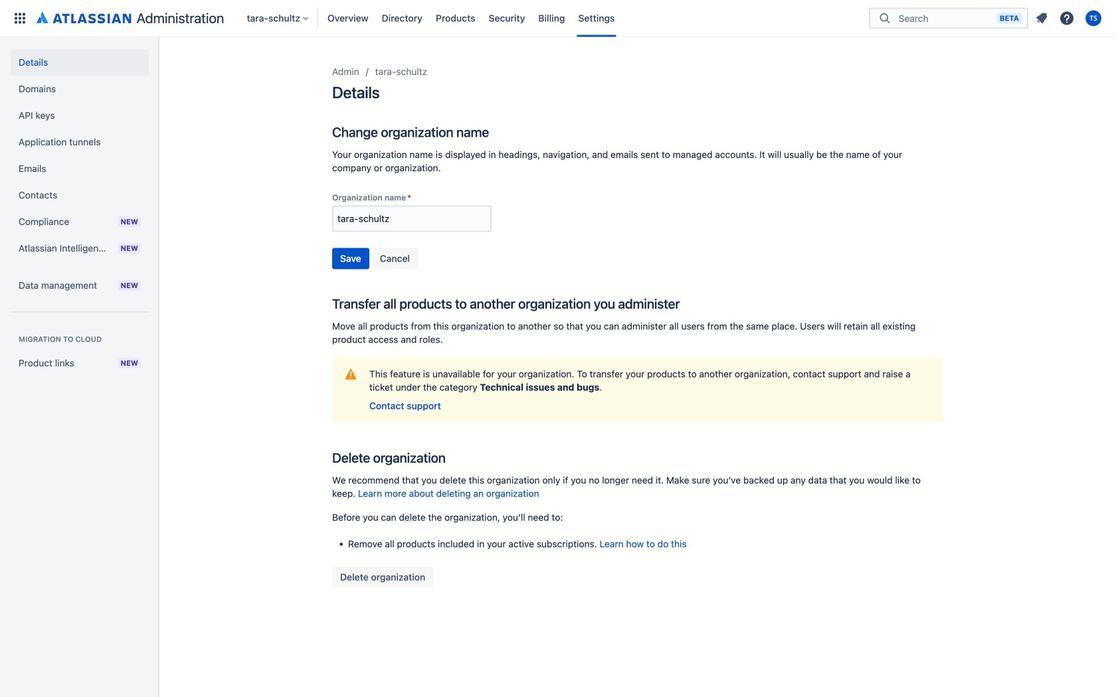 Task type: locate. For each thing, give the bounding box(es) containing it.
global navigation element
[[8, 0, 869, 37]]

atlassian image
[[37, 9, 131, 25], [37, 9, 131, 25]]

help icon image
[[1059, 10, 1075, 26]]

toggle navigation image
[[146, 53, 175, 80]]

banner
[[0, 0, 1116, 37]]

Search field
[[895, 6, 997, 30]]

account image
[[1086, 10, 1102, 26]]

appswitcher icon image
[[12, 10, 28, 26]]

None field
[[334, 207, 490, 231]]



Task type: describe. For each thing, give the bounding box(es) containing it.
search icon image
[[877, 12, 893, 25]]



Task type: vqa. For each thing, say whether or not it's contained in the screenshot.
THE NEXT icon
no



